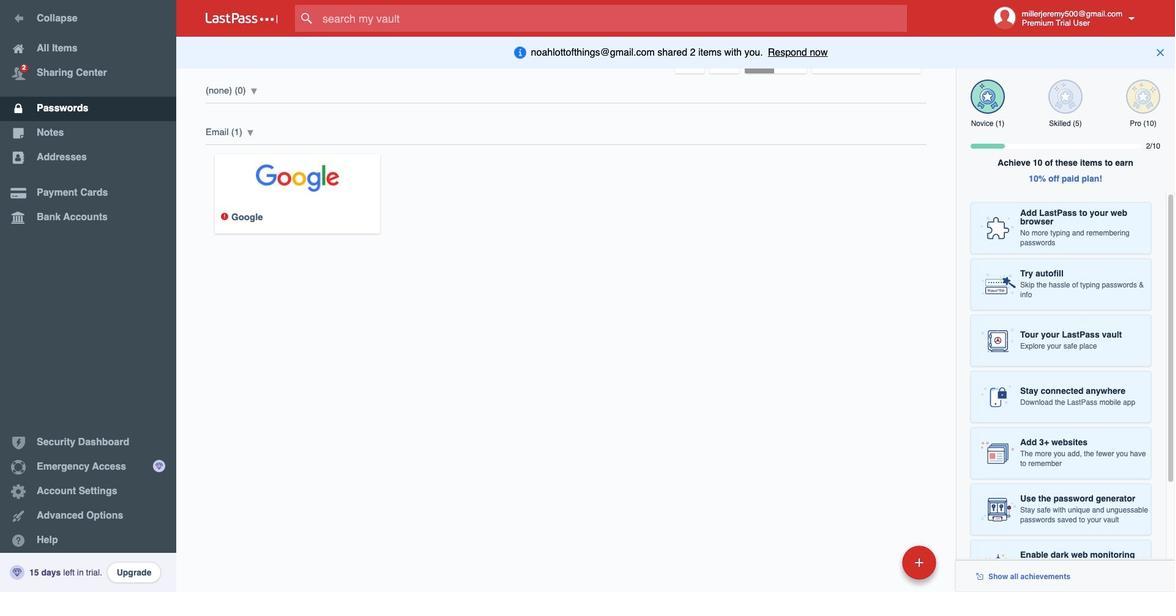 Task type: locate. For each thing, give the bounding box(es) containing it.
Search search field
[[295, 5, 931, 32]]

main navigation navigation
[[0, 0, 176, 593]]

new item navigation
[[819, 543, 944, 593]]

vault options navigation
[[176, 37, 957, 73]]

new item element
[[819, 546, 941, 581]]



Task type: vqa. For each thing, say whether or not it's contained in the screenshot.
Main content main content
no



Task type: describe. For each thing, give the bounding box(es) containing it.
search my vault text field
[[295, 5, 931, 32]]

lastpass image
[[206, 13, 278, 24]]



